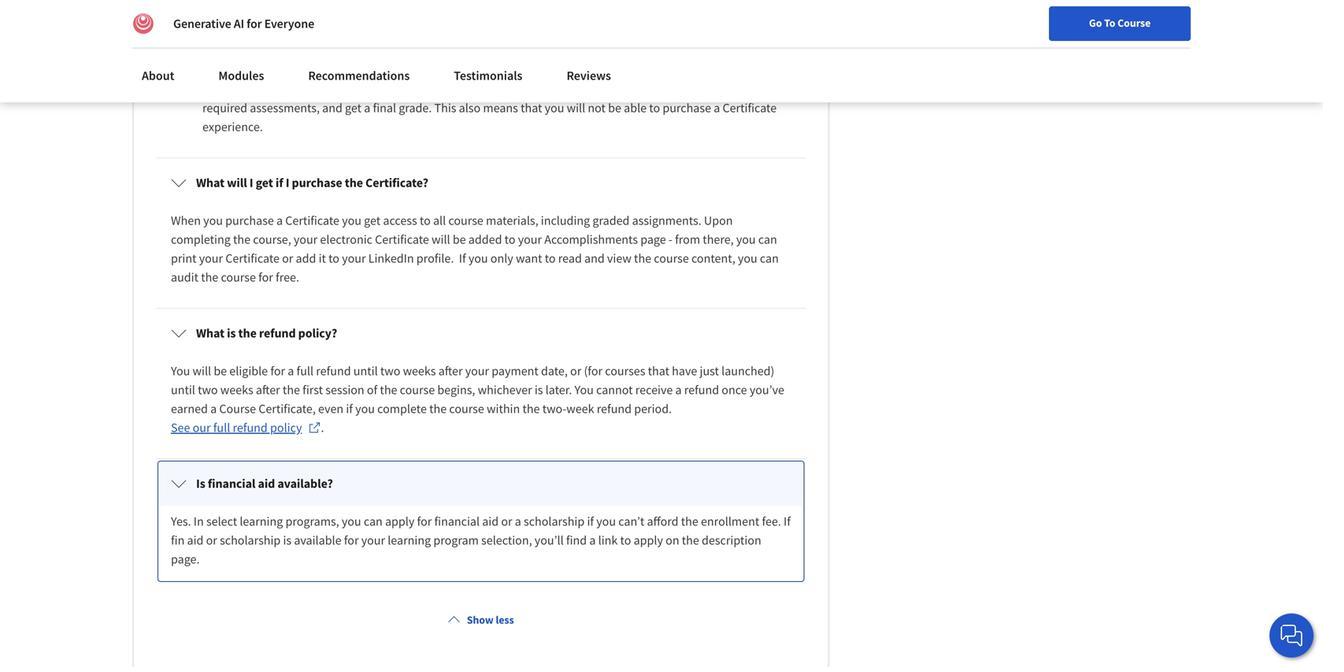 Task type: vqa. For each thing, say whether or not it's contained in the screenshot.
Suggestion Image
no



Task type: locate. For each thing, give the bounding box(es) containing it.
or left add
[[282, 250, 293, 266]]

of right type
[[474, 0, 485, 15]]

from
[[675, 231, 700, 247]]

program
[[433, 532, 479, 548]]

the left 'first'
[[283, 382, 300, 398]]

and down 'full
[[322, 100, 342, 116]]

graded down type
[[444, 18, 481, 34]]

0 horizontal spatial after
[[256, 382, 280, 398]]

electronic
[[320, 231, 373, 247]]

refund inside "link"
[[233, 420, 268, 435]]

what for what is the refund policy?
[[196, 325, 224, 341]]

scholarship down the select
[[220, 532, 281, 548]]

audit inside when you purchase a certificate you get access to all course materials, including graded assignments. upon completing the course, your electronic certificate will be added to your accomplishments page - from there, you can print your certificate or add it to your linkedin profile.  if you only want to read and view the course content, you can audit the course for free.
[[171, 269, 198, 285]]

link
[[598, 532, 618, 548]]

1 horizontal spatial all
[[629, 81, 642, 97]]

ai
[[234, 16, 244, 32]]

2 horizontal spatial you
[[575, 382, 594, 398]]

1 the from the top
[[202, 56, 222, 72]]

be inside the course may offer 'full course, no certificate' instead. this option lets you see all course materials, submit required assessments, and get a final grade. this also means that you will not be able to purchase a certificate experience.
[[608, 100, 621, 116]]

you up certificate'
[[421, 56, 440, 72]]

will down mode,
[[705, 18, 724, 34]]

is left "later."
[[535, 382, 543, 398]]

certificate down submit
[[723, 100, 777, 116]]

offer inside the course may offer 'full course, no certificate' instead. this option lets you see all course materials, submit required assessments, and get a final grade. this also means that you will not be able to purchase a certificate experience.
[[288, 81, 312, 97]]

if right fee.
[[784, 513, 791, 529]]

0 vertical spatial financial
[[208, 476, 256, 491]]

2 may from the top
[[262, 81, 285, 97]]

2 horizontal spatial see
[[608, 81, 626, 97]]

1 vertical spatial after
[[438, 363, 463, 379]]

to inside yes. in select learning programs, you can apply for financial aid or a scholarship if you can't afford the enrollment fee. if fin aid or scholarship is available for your learning program selection, you'll find a link to apply on the description page.
[[620, 532, 631, 548]]

get inside dropdown button
[[256, 175, 273, 190]]

0 vertical spatial offer
[[308, 56, 332, 72]]

a up selection,
[[515, 513, 521, 529]]

there,
[[703, 231, 734, 247]]

see right lets
[[608, 81, 626, 97]]

0 vertical spatial access
[[407, 18, 441, 34]]

materials, down the aid. at the top of the page
[[682, 81, 734, 97]]

1 vertical spatial until
[[171, 382, 195, 398]]

0 vertical spatial on
[[406, 0, 419, 15]]

mode,
[[697, 0, 731, 15]]

page.
[[171, 551, 200, 567]]

1 horizontal spatial graded
[[593, 213, 630, 228]]

full
[[297, 363, 314, 379], [213, 420, 230, 435]]

0 vertical spatial free.
[[366, 18, 389, 34]]

learning
[[240, 513, 283, 529], [388, 532, 431, 548]]

financial right the is
[[208, 476, 256, 491]]

course
[[1118, 16, 1151, 30], [219, 401, 256, 417]]

certificate
[[242, 37, 296, 53], [723, 100, 777, 116], [285, 213, 339, 228], [375, 231, 429, 247], [225, 250, 280, 266]]

modules
[[218, 68, 264, 83]]

for
[[247, 16, 262, 32], [348, 18, 363, 34], [631, 56, 646, 72], [258, 269, 273, 285], [270, 363, 285, 379], [417, 513, 432, 529], [344, 532, 359, 548]]

reviews link
[[557, 58, 621, 93]]

be inside you will be eligible for a full refund until two weeks after your payment date, or (for courses that have just launched) until two weeks after the first session of the course begins, whichever is later. you cannot receive a refund once you've earned a course certificate, even if you complete the course within the two-week refund period.
[[214, 363, 227, 379]]

page
[[640, 231, 666, 247]]

learning down is financial aid available?
[[240, 513, 283, 529]]

fin
[[171, 532, 185, 548]]

2 vertical spatial get
[[364, 213, 381, 228]]

what inside dropdown button
[[196, 175, 224, 190]]

0 vertical spatial apply
[[599, 56, 629, 72]]

0 horizontal spatial i
[[250, 175, 253, 190]]

1 vertical spatial financial
[[434, 513, 480, 529]]

you inside you will be eligible for a full refund until two weeks after your payment date, or (for courses that have just launched) until two weeks after the first session of the course begins, whichever is later. you cannot receive a refund once you've earned a course certificate, even if you complete the course within the two-week refund period.
[[355, 401, 375, 417]]

to
[[1104, 16, 1115, 30], [392, 18, 404, 34]]

1 horizontal spatial on
[[666, 532, 679, 548]]

1 may from the top
[[262, 56, 285, 72]]

what
[[196, 175, 224, 190], [196, 325, 224, 341]]

is financial aid available?
[[196, 476, 333, 491]]

don't
[[530, 37, 559, 53]]

that
[[521, 100, 542, 116], [648, 363, 669, 379]]

1 vertical spatial see
[[561, 37, 579, 53]]

what up earned
[[196, 325, 224, 341]]

1 vertical spatial that
[[648, 363, 669, 379]]

purchase inside when you purchase a certificate you get access to all course materials, including graded assignments. upon completing the course, your electronic certificate will be added to your accomplishments page - from there, you can print your certificate or add it to your linkedin profile.  if you only want to read and view the course content, you can audit the course for free.
[[225, 213, 274, 228]]

is left available
[[283, 532, 292, 548]]

certificate, inside access to lectures and assignments depends on your type of enrollment. if you take a course in audit mode, you will be able to see most course materials for free. to access graded assignments and to earn a certificate, you will need to purchase the certificate experience, during or after your audit. if you don't see the audit option:
[[623, 18, 680, 34]]

see left ai
[[210, 18, 227, 34]]

what will i get if i purchase the certificate?
[[196, 175, 428, 190]]

1 horizontal spatial apply
[[599, 56, 629, 72]]

2 what from the top
[[196, 325, 224, 341]]

will inside when you purchase a certificate you get access to all course materials, including graded assignments. upon completing the course, your electronic certificate will be added to your accomplishments page - from there, you can print your certificate or add it to your linkedin profile.  if you only want to read and view the course content, you can audit the course for free.
[[432, 231, 450, 247]]

course
[[617, 0, 652, 15], [259, 18, 294, 34], [225, 56, 260, 72], [225, 81, 260, 97], [644, 81, 679, 97], [448, 213, 483, 228], [654, 250, 689, 266], [221, 269, 256, 285], [400, 382, 435, 398], [449, 401, 484, 417]]

financial inside yes. in select learning programs, you can apply for financial aid or a scholarship if you can't afford the enrollment fee. if fin aid or scholarship is available for your learning program selection, you'll find a link to apply on the description page.
[[434, 513, 480, 529]]

add
[[296, 250, 316, 266]]

even
[[318, 401, 344, 417]]

begins,
[[437, 382, 475, 398]]

when you purchase a certificate you get access to all course materials, including graded assignments. upon completing the course, your electronic certificate will be added to your accomplishments page - from there, you can print your certificate or add it to your linkedin profile.  if you only want to read and view the course content, you can audit the course for free.
[[171, 213, 781, 285]]

the right afford
[[681, 513, 698, 529]]

that up receive
[[648, 363, 669, 379]]

0 horizontal spatial course
[[219, 401, 256, 417]]

1 vertical spatial you
[[171, 363, 190, 379]]

your
[[422, 0, 446, 15], [439, 37, 463, 53], [294, 231, 318, 247], [518, 231, 542, 247], [199, 250, 223, 266], [342, 250, 366, 266], [465, 363, 489, 379], [361, 532, 385, 548]]

1 vertical spatial if
[[346, 401, 353, 417]]

assignments down 'enrollment.'
[[483, 18, 549, 34]]

will down lets
[[567, 100, 585, 116]]

for down course,
[[258, 269, 273, 285]]

1 horizontal spatial to
[[1104, 16, 1115, 30]]

be inside when you purchase a certificate you get access to all course materials, including graded assignments. upon completing the course, your electronic certificate will be added to your accomplishments page - from there, you can print your certificate or add it to your linkedin profile.  if you only want to read and view the course content, you can audit the course for free.
[[453, 231, 466, 247]]

i up course,
[[286, 175, 289, 190]]

0 vertical spatial may
[[262, 56, 285, 72]]

be inside access to lectures and assignments depends on your type of enrollment. if you take a course in audit mode, you will be able to see most course materials for free. to access graded assignments and to earn a certificate, you will need to purchase the certificate experience, during or after your audit. if you don't see the audit option:
[[777, 0, 790, 15]]

materials, up added
[[486, 213, 538, 228]]

if
[[552, 0, 559, 15], [499, 37, 506, 53], [459, 250, 466, 266], [784, 513, 791, 529]]

or inside access to lectures and assignments depends on your type of enrollment. if you take a course in audit mode, you will be able to see most course materials for free. to access graded assignments and to earn a certificate, you will need to purchase the certificate experience, during or after your audit. if you don't see the audit option:
[[399, 37, 410, 53]]

1 vertical spatial get
[[256, 175, 273, 190]]

0 horizontal spatial learning
[[240, 513, 283, 529]]

if up course,
[[276, 175, 283, 190]]

i down experience.
[[250, 175, 253, 190]]

not inside the course may offer 'full course, no certificate' instead. this option lets you see all course materials, submit required assessments, and get a final grade. this also means that you will not be able to purchase a certificate experience.
[[588, 100, 606, 116]]

the down generative
[[202, 56, 222, 72]]

0 horizontal spatial to
[[392, 18, 404, 34]]

apply
[[599, 56, 629, 72], [385, 513, 415, 529], [634, 532, 663, 548]]

will inside what will i get if i purchase the certificate? dropdown button
[[227, 175, 247, 190]]

a up our
[[210, 401, 217, 417]]

purchase inside access to lectures and assignments depends on your type of enrollment. if you take a course in audit mode, you will be able to see most course materials for free. to access graded assignments and to earn a certificate, you will need to purchase the certificate experience, during or after your audit. if you don't see the audit option:
[[171, 37, 219, 53]]

experience,
[[298, 37, 359, 53]]

on inside access to lectures and assignments depends on your type of enrollment. if you take a course in audit mode, you will be able to see most course materials for free. to access graded assignments and to earn a certificate, you will need to purchase the certificate experience, during or after your audit. if you don't see the audit option:
[[406, 0, 419, 15]]

can left try on the left top of the page
[[443, 56, 462, 72]]

1 horizontal spatial two
[[380, 363, 400, 379]]

to down depends
[[392, 18, 404, 34]]

week
[[566, 401, 594, 417]]

purchase down generative
[[171, 37, 219, 53]]

0 vertical spatial materials,
[[682, 81, 734, 97]]

testimonials link
[[444, 58, 532, 93]]

certificate, up option:
[[623, 18, 680, 34]]

in
[[194, 513, 204, 529]]

if right the profile.
[[459, 250, 466, 266]]

1 vertical spatial of
[[367, 382, 377, 398]]

1 horizontal spatial of
[[474, 0, 485, 15]]

1 horizontal spatial learning
[[388, 532, 431, 548]]

1 vertical spatial scholarship
[[220, 532, 281, 548]]

0 vertical spatial that
[[521, 100, 542, 116]]

aid left available?
[[258, 476, 275, 491]]

a left link
[[589, 532, 596, 548]]

0 horizontal spatial able
[[171, 18, 194, 34]]

experience.
[[202, 119, 263, 135]]

all inside when you purchase a certificate you get access to all course materials, including graded assignments. upon completing the course, your electronic certificate will be added to your accomplishments page - from there, you can print your certificate or add it to your linkedin profile.  if you only want to read and view the course content, you can audit the course for free.
[[433, 213, 446, 228]]

certificate?
[[365, 175, 428, 190]]

0 horizontal spatial graded
[[444, 18, 481, 34]]

certificate'
[[400, 81, 457, 97]]

0 horizontal spatial scholarship
[[220, 532, 281, 548]]

certificate inside the course may offer 'full course, no certificate' instead. this option lets you see all course materials, submit required assessments, and get a final grade. this also means that you will not be able to purchase a certificate experience.
[[723, 100, 777, 116]]

show notifications image
[[1110, 20, 1129, 39]]

find
[[566, 532, 587, 548]]

to
[[208, 0, 219, 15], [196, 18, 207, 34], [575, 18, 586, 34], [755, 18, 766, 34], [649, 100, 660, 116], [420, 213, 431, 228], [505, 231, 515, 247], [329, 250, 339, 266], [545, 250, 556, 266], [620, 532, 631, 548]]

full inside "link"
[[213, 420, 230, 435]]

may inside the course may offer 'full course, no certificate' instead. this option lets you see all course materials, submit required assessments, and get a final grade. this also means that you will not be able to purchase a certificate experience.
[[262, 81, 285, 97]]

is
[[227, 325, 236, 341], [535, 382, 543, 398], [283, 532, 292, 548]]

0 vertical spatial course
[[1118, 16, 1151, 30]]

assessments,
[[250, 100, 320, 116]]

get down "course,"
[[345, 100, 362, 116]]

1 what from the top
[[196, 175, 224, 190]]

0 horizontal spatial of
[[367, 382, 377, 398]]

1 vertical spatial access
[[383, 213, 417, 228]]

1 vertical spatial may
[[262, 81, 285, 97]]

for up during
[[348, 18, 363, 34]]

able down access
[[171, 18, 194, 34]]

0 horizontal spatial full
[[213, 420, 230, 435]]

purchase
[[171, 37, 219, 53], [663, 100, 711, 116], [292, 175, 342, 190], [225, 213, 274, 228]]

a inside when you purchase a certificate you get access to all course materials, including graded assignments. upon completing the course, your electronic certificate will be added to your accomplishments page - from there, you can print your certificate or add it to your linkedin profile.  if you only want to read and view the course content, you can audit the course for free.
[[276, 213, 283, 228]]

1 horizontal spatial aid
[[258, 476, 275, 491]]

audit down earn
[[601, 37, 629, 53]]

1 horizontal spatial is
[[283, 532, 292, 548]]

financial
[[649, 56, 696, 72]]

or down the select
[[206, 532, 217, 548]]

0 horizontal spatial free.
[[276, 269, 299, 285]]

to right link
[[620, 532, 631, 548]]

0 horizontal spatial is
[[227, 325, 236, 341]]

None search field
[[224, 10, 603, 41]]

you up earned
[[171, 363, 190, 379]]

0 vertical spatial of
[[474, 0, 485, 15]]

all up the profile.
[[433, 213, 446, 228]]

i
[[250, 175, 253, 190], [286, 175, 289, 190]]

is inside yes. in select learning programs, you can apply for financial aid or a scholarship if you can't afford the enrollment fee. if fin aid or scholarship is available for your learning program selection, you'll find a link to apply on the description page.
[[283, 532, 292, 548]]

materials,
[[682, 81, 734, 97], [486, 213, 538, 228]]

0 vertical spatial all
[[629, 81, 642, 97]]

materials, inside when you purchase a certificate you get access to all course materials, including graded assignments. upon completing the course, your electronic certificate will be added to your accomplishments page - from there, you can print your certificate or add it to your linkedin profile.  if you only want to read and view the course content, you can audit the course for free.
[[486, 213, 538, 228]]

on
[[406, 0, 419, 15], [666, 532, 679, 548]]

see our full refund policy
[[171, 420, 302, 435]]

for right eligible
[[270, 363, 285, 379]]

0 vertical spatial certificate,
[[623, 18, 680, 34]]

course inside you will be eligible for a full refund until two weeks after your payment date, or (for courses that have just launched) until two weeks after the first session of the course begins, whichever is later. you cannot receive a refund once you've earned a course certificate, even if you complete the course within the two-week refund period.
[[219, 401, 256, 417]]

0 horizontal spatial get
[[256, 175, 273, 190]]

your inside you will be eligible for a full refund until two weeks after your payment date, or (for courses that have just launched) until two weeks after the first session of the course begins, whichever is later. you cannot receive a refund once you've earned a course certificate, even if you complete the course within the two-week refund period.
[[465, 363, 489, 379]]

or inside you will be eligible for a full refund until two weeks after your payment date, or (for courses that have just launched) until two weeks after the first session of the course begins, whichever is later. you cannot receive a refund once you've earned a course certificate, even if you complete the course within the two-week refund period.
[[570, 363, 581, 379]]

if right 'enrollment.'
[[552, 0, 559, 15]]

1 horizontal spatial full
[[297, 363, 314, 379]]

this up means
[[503, 81, 525, 97]]

2 i from the left
[[286, 175, 289, 190]]

certificate, up policy
[[258, 401, 316, 417]]

1 horizontal spatial able
[[624, 100, 647, 116]]

the up eligible
[[238, 325, 257, 341]]

0 vertical spatial able
[[171, 18, 194, 34]]

1 horizontal spatial get
[[345, 100, 362, 116]]

get inside the course may offer 'full course, no certificate' instead. this option lets you see all course materials, submit required assessments, and get a final grade. this also means that you will not be able to purchase a certificate experience.
[[345, 100, 362, 116]]

1 horizontal spatial you
[[421, 56, 440, 72]]

graded inside access to lectures and assignments depends on your type of enrollment. if you take a course in audit mode, you will be able to see most course materials for free. to access graded assignments and to earn a certificate, you will need to purchase the certificate experience, during or after your audit. if you don't see the audit option:
[[444, 18, 481, 34]]

purchase inside the course may offer 'full course, no certificate' instead. this option lets you see all course materials, submit required assessments, and get a final grade. this also means that you will not be able to purchase a certificate experience.
[[663, 100, 711, 116]]

full inside you will be eligible for a full refund until two weeks after your payment date, or (for courses that have just launched) until two weeks after the first session of the course begins, whichever is later. you cannot receive a refund once you've earned a course certificate, even if you complete the course within the two-week refund period.
[[297, 363, 314, 379]]

1 horizontal spatial this
[[503, 81, 525, 97]]

1 vertical spatial learning
[[388, 532, 431, 548]]

free. inside access to lectures and assignments depends on your type of enrollment. if you take a course in audit mode, you will be able to see most course materials for free. to access graded assignments and to earn a certificate, you will need to purchase the certificate experience, during or after your audit. if you don't see the audit option:
[[366, 18, 389, 34]]

about
[[142, 68, 174, 83]]

aid
[[258, 476, 275, 491], [482, 513, 499, 529], [187, 532, 204, 548]]

may up assessments,
[[262, 81, 285, 97]]

course,
[[253, 231, 291, 247]]

1 horizontal spatial after
[[412, 37, 437, 53]]

of inside access to lectures and assignments depends on your type of enrollment. if you take a course in audit mode, you will be able to see most course materials for free. to access graded assignments and to earn a certificate, you will need to purchase the certificate experience, during or after your audit. if you don't see the audit option:
[[474, 0, 485, 15]]

2 horizontal spatial apply
[[634, 532, 663, 548]]

means
[[483, 100, 518, 116]]

1 horizontal spatial materials,
[[682, 81, 734, 97]]

1 vertical spatial certificate,
[[258, 401, 316, 417]]

on down afford
[[666, 532, 679, 548]]

0 vertical spatial the
[[202, 56, 222, 72]]

2 horizontal spatial get
[[364, 213, 381, 228]]

will up earned
[[193, 363, 211, 379]]

able
[[171, 18, 194, 34], [624, 100, 647, 116]]

two up earned
[[198, 382, 218, 398]]

0 horizontal spatial weeks
[[220, 382, 253, 398]]

0 vertical spatial what
[[196, 175, 224, 190]]

graded inside when you purchase a certificate you get access to all course materials, including graded assignments. upon completing the course, your electronic certificate will be added to your accomplishments page - from there, you can print your certificate or add it to your linkedin profile.  if you only want to read and view the course content, you can audit the course for free.
[[593, 213, 630, 228]]

you down session in the left of the page
[[355, 401, 375, 417]]

0 horizontal spatial financial
[[208, 476, 256, 491]]

not
[[288, 56, 305, 72], [588, 100, 606, 116]]

materials
[[297, 18, 346, 34]]

you've
[[750, 382, 784, 398]]

what inside dropdown button
[[196, 325, 224, 341]]

audit
[[667, 0, 695, 15], [601, 37, 629, 53], [351, 56, 378, 72], [171, 269, 198, 285]]

2 vertical spatial after
[[256, 382, 280, 398]]

may
[[262, 56, 285, 72], [262, 81, 285, 97]]

for down is financial aid available? "dropdown button"
[[417, 513, 432, 529]]

1 horizontal spatial i
[[286, 175, 289, 190]]

2 horizontal spatial is
[[535, 382, 543, 398]]

or left (for
[[570, 363, 581, 379]]

be left added
[[453, 231, 466, 247]]

payment
[[492, 363, 539, 379]]

audit down print
[[171, 269, 198, 285]]

financial inside "dropdown button"
[[208, 476, 256, 491]]

0 horizontal spatial all
[[433, 213, 446, 228]]

1 horizontal spatial financial
[[434, 513, 480, 529]]

no
[[382, 81, 397, 97]]

your right available
[[361, 532, 385, 548]]

get inside when you purchase a certificate you get access to all course materials, including graded assignments. upon completing the course, your electronic certificate will be added to your accomplishments page - from there, you can print your certificate or add it to your linkedin profile.  if you only want to read and view the course content, you can audit the course for free.
[[364, 213, 381, 228]]

you
[[421, 56, 440, 72], [171, 363, 190, 379], [575, 382, 594, 398]]

or right instead,
[[586, 56, 597, 72]]

profile.
[[416, 250, 454, 266]]

0 horizontal spatial that
[[521, 100, 542, 116]]

may for not
[[262, 56, 285, 72]]

if inside yes. in select learning programs, you can apply for financial aid or a scholarship if you can't afford the enrollment fee. if fin aid or scholarship is available for your learning program selection, you'll find a link to apply on the description page.
[[587, 513, 594, 529]]

1 vertical spatial is
[[535, 382, 543, 398]]

if up free at top
[[499, 37, 506, 53]]

what for what will i get if i purchase the certificate?
[[196, 175, 224, 190]]

1 horizontal spatial until
[[353, 363, 378, 379]]

1 vertical spatial full
[[213, 420, 230, 435]]

access up "option."
[[407, 18, 441, 34]]

1 vertical spatial what
[[196, 325, 224, 341]]

all down option:
[[629, 81, 642, 97]]

go
[[1089, 16, 1102, 30]]

or up "option."
[[399, 37, 410, 53]]

able inside access to lectures and assignments depends on your type of enrollment. if you take a course in audit mode, you will be able to see most course materials for free. to access graded assignments and to earn a certificate, you will need to purchase the certificate experience, during or after your audit. if you don't see the audit option:
[[171, 18, 194, 34]]

for inside access to lectures and assignments depends on your type of enrollment. if you take a course in audit mode, you will be able to see most course materials for free. to access graded assignments and to earn a certificate, you will need to purchase the certificate experience, during or after your audit. if you don't see the audit option:
[[348, 18, 363, 34]]

certificate down what will i get if i purchase the certificate?
[[285, 213, 339, 228]]

0 vertical spatial until
[[353, 363, 378, 379]]

instead,
[[541, 56, 583, 72]]

all inside the course may offer 'full course, no certificate' instead. this option lets you see all course materials, submit required assessments, and get a final grade. this also means that you will not be able to purchase a certificate experience.
[[629, 81, 642, 97]]

type
[[448, 0, 472, 15]]

to right go at the right
[[1104, 16, 1115, 30]]

depends
[[358, 0, 403, 15]]

the inside the course may offer 'full course, no certificate' instead. this option lets you see all course materials, submit required assessments, and get a final grade. this also means that you will not be able to purchase a certificate experience.
[[202, 81, 222, 97]]

2 the from the top
[[202, 81, 222, 97]]

1 vertical spatial all
[[433, 213, 446, 228]]

refund
[[259, 325, 296, 341], [316, 363, 351, 379], [684, 382, 719, 398], [597, 401, 632, 417], [233, 420, 268, 435]]

0 horizontal spatial assignments
[[289, 0, 355, 15]]

1 horizontal spatial free.
[[366, 18, 389, 34]]

that inside you will be eligible for a full refund until two weeks after your payment date, or (for courses that have just launched) until two weeks after the first session of the course begins, whichever is later. you cannot receive a refund once you've earned a course certificate, even if you complete the course within the two-week refund period.
[[648, 363, 669, 379]]

1 vertical spatial on
[[666, 532, 679, 548]]

certificate, inside you will be eligible for a full refund until two weeks after your payment date, or (for courses that have just launched) until two weeks after the first session of the course begins, whichever is later. you cannot receive a refund once you've earned a course certificate, even if you complete the course within the two-week refund period.
[[258, 401, 316, 417]]

option:
[[631, 37, 669, 53]]

two up complete
[[380, 363, 400, 379]]

0 vertical spatial learning
[[240, 513, 283, 529]]

required
[[202, 100, 247, 116]]

purchase up course,
[[225, 213, 274, 228]]

0 horizontal spatial if
[[276, 175, 283, 190]]

0 horizontal spatial not
[[288, 56, 305, 72]]

get up course,
[[256, 175, 273, 190]]

you left take at left
[[561, 0, 581, 15]]

the down completing
[[201, 269, 218, 285]]

certificate down 'everyone'
[[242, 37, 296, 53]]

0 vertical spatial graded
[[444, 18, 481, 34]]

whichever
[[478, 382, 532, 398]]

0 horizontal spatial this
[[434, 100, 456, 116]]

aid right fin on the left of page
[[187, 532, 204, 548]]

0 horizontal spatial materials,
[[486, 213, 538, 228]]

and inside when you purchase a certificate you get access to all course materials, including graded assignments. upon completing the course, your electronic certificate will be added to your accomplishments page - from there, you can print your certificate or add it to your linkedin profile.  if you only want to read and view the course content, you can audit the course for free.
[[584, 250, 605, 266]]

selection,
[[481, 532, 532, 548]]

just
[[700, 363, 719, 379]]

enrollment.
[[487, 0, 549, 15]]

you down option
[[545, 100, 564, 116]]

free.
[[366, 18, 389, 34], [276, 269, 299, 285]]

see
[[210, 18, 227, 34], [561, 37, 579, 53], [608, 81, 626, 97]]

the inside dropdown button
[[345, 175, 363, 190]]

yes.
[[171, 513, 191, 529]]

free. down add
[[276, 269, 299, 285]]

0 horizontal spatial on
[[406, 0, 419, 15]]

until
[[353, 363, 378, 379], [171, 382, 195, 398]]

2 vertical spatial see
[[608, 81, 626, 97]]

if right even
[[346, 401, 353, 417]]

1 horizontal spatial certificate,
[[623, 18, 680, 34]]



Task type: describe. For each thing, give the bounding box(es) containing it.
you right programs,
[[342, 513, 361, 529]]

you right content,
[[738, 250, 757, 266]]

access inside when you purchase a certificate you get access to all course materials, including graded assignments. upon completing the course, your electronic certificate will be added to your accomplishments page - from there, you can print your certificate or add it to your linkedin profile.  if you only want to read and view the course content, you can audit the course for free.
[[383, 213, 417, 228]]

available?
[[277, 476, 333, 491]]

access to lectures and assignments depends on your type of enrollment. if you take a course in audit mode, you will be able to see most course materials for free. to access graded assignments and to earn a certificate, you will need to purchase the certificate experience, during or after your audit. if you don't see the audit option:
[[171, 0, 792, 53]]

you up completing
[[203, 213, 223, 228]]

the up complete
[[380, 382, 397, 398]]

0 vertical spatial two
[[380, 363, 400, 379]]

1 horizontal spatial scholarship
[[524, 513, 585, 529]]

available
[[294, 532, 341, 548]]

to inside button
[[1104, 16, 1115, 30]]

cannot
[[596, 382, 633, 398]]

your left type
[[422, 0, 446, 15]]

if inside you will be eligible for a full refund until two weeks after your payment date, or (for courses that have just launched) until two weeks after the first session of the course begins, whichever is later. you cannot receive a refund once you've earned a course certificate, even if you complete the course within the two-week refund period.
[[346, 401, 353, 417]]

course down financial
[[644, 81, 679, 97]]

to up the profile.
[[420, 213, 431, 228]]

added
[[468, 231, 502, 247]]

you up need
[[733, 0, 753, 15]]

afford
[[647, 513, 679, 529]]

audit right "an"
[[351, 56, 378, 72]]

1 horizontal spatial see
[[561, 37, 579, 53]]

your down completing
[[199, 250, 223, 266]]

-
[[669, 231, 673, 247]]

content,
[[691, 250, 735, 266]]

once
[[722, 382, 747, 398]]

1 horizontal spatial weeks
[[403, 363, 436, 379]]

1 vertical spatial apply
[[385, 513, 415, 529]]

opens in a new tab image
[[308, 421, 321, 434]]

to down access
[[196, 18, 207, 34]]

certificate up linkedin
[[375, 231, 429, 247]]

assignments.
[[632, 213, 702, 228]]

can right there,
[[758, 231, 777, 247]]

final
[[373, 100, 396, 116]]

will inside the course may offer 'full course, no certificate' instead. this option lets you see all course materials, submit required assessments, and get a final grade. this also means that you will not be able to purchase a certificate experience.
[[567, 100, 585, 116]]

view
[[607, 250, 632, 266]]

an
[[335, 56, 348, 72]]

the down page
[[634, 250, 651, 266]]

complete
[[377, 401, 427, 417]]

refund up session in the left of the page
[[316, 363, 351, 379]]

refund inside dropdown button
[[259, 325, 296, 341]]

lets
[[565, 81, 584, 97]]

english button
[[993, 0, 1088, 51]]

for inside you will be eligible for a full refund until two weeks after your payment date, or (for courses that have just launched) until two weeks after the first session of the course begins, whichever is later. you cannot receive a refund once you've earned a course certificate, even if you complete the course within the two-week refund period.
[[270, 363, 285, 379]]

you up the trial
[[508, 37, 528, 53]]

first
[[303, 382, 323, 398]]

you up link
[[596, 513, 616, 529]]

certificate down course,
[[225, 250, 280, 266]]

completing
[[171, 231, 231, 247]]

the down earn
[[581, 37, 599, 53]]

see our full refund policy link
[[171, 418, 321, 437]]

2 horizontal spatial aid
[[482, 513, 499, 529]]

purchase inside dropdown button
[[292, 175, 342, 190]]

your up want
[[518, 231, 542, 247]]

english
[[1021, 18, 1059, 33]]

select
[[206, 513, 237, 529]]

fee.
[[762, 513, 781, 529]]

for right ai
[[247, 16, 262, 32]]

on inside yes. in select learning programs, you can apply for financial aid or a scholarship if you can't afford the enrollment fee. if fin aid or scholarship is available for your learning program selection, you'll find a link to apply on the description page.
[[666, 532, 679, 548]]

1 vertical spatial assignments
[[483, 18, 549, 34]]

that inside the course may offer 'full course, no certificate' instead. this option lets you see all course materials, submit required assessments, and get a final grade. this also means that you will not be able to purchase a certificate experience.
[[521, 100, 542, 116]]

audit right in
[[667, 0, 695, 15]]

session
[[325, 382, 364, 398]]

a right eligible
[[288, 363, 294, 379]]

try
[[464, 56, 479, 72]]

reviews
[[567, 68, 611, 83]]

will inside you will be eligible for a full refund until two weeks after your payment date, or (for courses that have just launched) until two weeks after the first session of the course begins, whichever is later. you cannot receive a refund once you've earned a course certificate, even if you complete the course within the two-week refund period.
[[193, 363, 211, 379]]

a left final
[[364, 100, 370, 116]]

2 vertical spatial aid
[[187, 532, 204, 548]]

you down mode,
[[683, 18, 702, 34]]

a down the aid. at the top of the page
[[714, 100, 720, 116]]

free
[[490, 56, 513, 72]]

0 horizontal spatial you
[[171, 363, 190, 379]]

you right lets
[[586, 81, 606, 97]]

0 horizontal spatial until
[[171, 382, 195, 398]]

is inside you will be eligible for a full refund until two weeks after your payment date, or (for courses that have just launched) until two weeks after the first session of the course begins, whichever is later. you cannot receive a refund once you've earned a course certificate, even if you complete the course within the two-week refund period.
[[535, 382, 543, 398]]

upon
[[704, 213, 733, 228]]

instead.
[[459, 81, 501, 97]]

to right it on the left
[[329, 250, 339, 266]]

to right need
[[755, 18, 766, 34]]

course up complete
[[400, 382, 435, 398]]

read
[[558, 250, 582, 266]]

what is the refund policy? button
[[158, 311, 804, 355]]

is financial aid available? button
[[158, 461, 804, 506]]

the left course,
[[233, 231, 250, 247]]

go to course
[[1089, 16, 1151, 30]]

course down begins,
[[449, 401, 484, 417]]

a right try on the left top of the page
[[482, 56, 488, 72]]

to inside the course may offer 'full course, no certificate' instead. this option lets you see all course materials, submit required assessments, and get a final grade. this also means that you will not be able to purchase a certificate experience.
[[649, 100, 660, 116]]

you down added
[[468, 250, 488, 266]]

show
[[467, 613, 494, 627]]

everyone
[[264, 16, 314, 32]]

0 vertical spatial this
[[503, 81, 525, 97]]

is
[[196, 476, 205, 491]]

the down begins,
[[429, 401, 447, 417]]

1 i from the left
[[250, 175, 253, 190]]

about link
[[132, 58, 184, 93]]

earn
[[588, 18, 612, 34]]

submit
[[737, 81, 773, 97]]

the left description
[[682, 532, 699, 548]]

your up the course may not offer an audit option. you can try a free trial instead, or apply for financial aid.
[[439, 37, 463, 53]]

of inside you will be eligible for a full refund until two weeks after your payment date, or (for courses that have just launched) until two weeks after the first session of the course begins, whichever is later. you cannot receive a refund once you've earned a course certificate, even if you complete the course within the two-week refund period.
[[367, 382, 377, 398]]

to up the only on the top of page
[[505, 231, 515, 247]]

have
[[672, 363, 697, 379]]

can right content,
[[760, 250, 779, 266]]

.
[[321, 420, 324, 435]]

the inside dropdown button
[[238, 325, 257, 341]]

the for the course may offer 'full course, no certificate' instead. this option lets you see all course materials, submit required assessments, and get a final grade. this also means that you will not be able to purchase a certificate experience.
[[202, 81, 222, 97]]

course down -
[[654, 250, 689, 266]]

a right earn
[[614, 18, 621, 34]]

will right mode,
[[755, 0, 774, 15]]

for inside when you purchase a certificate you get access to all course materials, including graded assignments. upon completing the course, your electronic certificate will be added to your accomplishments page - from there, you can print your certificate or add it to your linkedin profile.  if you only want to read and view the course content, you can audit the course for free.
[[258, 269, 273, 285]]

the for the course may not offer an audit option. you can try a free trial instead, or apply for financial aid.
[[202, 56, 222, 72]]

in
[[655, 0, 665, 15]]

for down option:
[[631, 56, 646, 72]]

0 vertical spatial not
[[288, 56, 305, 72]]

if inside yes. in select learning programs, you can apply for financial aid or a scholarship if you can't afford the enrollment fee. if fin aid or scholarship is available for your learning program selection, you'll find a link to apply on the description page.
[[784, 513, 791, 529]]

generative
[[173, 16, 231, 32]]

the down most
[[222, 37, 239, 53]]

deeplearning.ai image
[[132, 13, 154, 35]]

course,
[[340, 81, 379, 97]]

less
[[496, 613, 514, 627]]

course down course,
[[221, 269, 256, 285]]

period.
[[634, 401, 672, 417]]

0 vertical spatial see
[[210, 18, 227, 34]]

to inside access to lectures and assignments depends on your type of enrollment. if you take a course in audit mode, you will be able to see most course materials for free. to access graded assignments and to earn a certificate, you will need to purchase the certificate experience, during or after your audit. if you don't see the audit option:
[[392, 18, 404, 34]]

including
[[541, 213, 590, 228]]

course down most
[[225, 56, 260, 72]]

the course may offer 'full course, no certificate' instead. this option lets you see all course materials, submit required assessments, and get a final grade. this also means that you will not be able to purchase a certificate experience.
[[202, 81, 779, 135]]

refund down just
[[684, 382, 719, 398]]

refund down cannot
[[597, 401, 632, 417]]

after inside access to lectures and assignments depends on your type of enrollment. if you take a course in audit mode, you will be able to see most course materials for free. to access graded assignments and to earn a certificate, you will need to purchase the certificate experience, during or after your audit. if you don't see the audit option:
[[412, 37, 437, 53]]

what is the refund policy?
[[196, 325, 337, 341]]

your down "electronic"
[[342, 250, 366, 266]]

a down have
[[675, 382, 682, 398]]

if inside dropdown button
[[276, 175, 283, 190]]

policy?
[[298, 325, 337, 341]]

within
[[487, 401, 520, 417]]

to left read
[[545, 250, 556, 266]]

the left the two-
[[523, 401, 540, 417]]

course left in
[[617, 0, 652, 15]]

if inside when you purchase a certificate you get access to all course materials, including graded assignments. upon completing the course, your electronic certificate will be added to your accomplishments page - from there, you can print your certificate or add it to your linkedin profile.  if you only want to read and view the course content, you can audit the course for free.
[[459, 250, 466, 266]]

0 vertical spatial you
[[421, 56, 440, 72]]

show less button
[[442, 606, 520, 634]]

later.
[[546, 382, 572, 398]]

or up selection,
[[501, 513, 512, 529]]

trial
[[516, 56, 539, 72]]

course up the required
[[225, 81, 260, 97]]

free. inside when you purchase a certificate you get access to all course materials, including graded assignments. upon completing the course, your electronic certificate will be added to your accomplishments page - from there, you can print your certificate or add it to your linkedin profile.  if you only want to read and view the course content, you can audit the course for free.
[[276, 269, 299, 285]]

is inside dropdown button
[[227, 325, 236, 341]]

grade.
[[399, 100, 432, 116]]

need
[[726, 18, 752, 34]]

you up "electronic"
[[342, 213, 361, 228]]

to up generative
[[208, 0, 219, 15]]

recommendations link
[[299, 58, 419, 93]]

access inside access to lectures and assignments depends on your type of enrollment. if you take a course in audit mode, you will be able to see most course materials for free. to access graded assignments and to earn a certificate, you will need to purchase the certificate experience, during or after your audit. if you don't see the audit option:
[[407, 18, 441, 34]]

or inside when you purchase a certificate you get access to all course materials, including graded assignments. upon completing the course, your electronic certificate will be added to your accomplishments page - from there, you can print your certificate or add it to your linkedin profile.  if you only want to read and view the course content, you can audit the course for free.
[[282, 250, 293, 266]]

date,
[[541, 363, 568, 379]]

print
[[171, 250, 197, 266]]

policy
[[270, 420, 302, 435]]

course right most
[[259, 18, 294, 34]]

eligible
[[229, 363, 268, 379]]

and up the don't
[[552, 18, 572, 34]]

show less
[[467, 613, 514, 627]]

can inside yes. in select learning programs, you can apply for financial aid or a scholarship if you can't afford the enrollment fee. if fin aid or scholarship is available for your learning program selection, you'll find a link to apply on the description page.
[[364, 513, 383, 529]]

materials, inside the course may offer 'full course, no certificate' instead. this option lets you see all course materials, submit required assessments, and get a final grade. this also means that you will not be able to purchase a certificate experience.
[[682, 81, 734, 97]]

may for offer
[[262, 81, 285, 97]]

also
[[459, 100, 481, 116]]

lectures
[[221, 0, 263, 15]]

your up add
[[294, 231, 318, 247]]

take
[[583, 0, 606, 15]]

'full
[[315, 81, 337, 97]]

certificate inside access to lectures and assignments depends on your type of enrollment. if you take a course in audit mode, you will be able to see most course materials for free. to access graded assignments and to earn a certificate, you will need to purchase the certificate experience, during or after your audit. if you don't see the audit option:
[[242, 37, 296, 53]]

course up added
[[448, 213, 483, 228]]

to left earn
[[575, 18, 586, 34]]

go to course button
[[1049, 6, 1191, 41]]

you will be eligible for a full refund until two weeks after your payment date, or (for courses that have just launched) until two weeks after the first session of the course begins, whichever is later. you cannot receive a refund once you've earned a course certificate, even if you complete the course within the two-week refund period.
[[171, 363, 787, 417]]

option
[[528, 81, 563, 97]]

and up 'everyone'
[[266, 0, 286, 15]]

your inside yes. in select learning programs, you can apply for financial aid or a scholarship if you can't afford the enrollment fee. if fin aid or scholarship is available for your learning program selection, you'll find a link to apply on the description page.
[[361, 532, 385, 548]]

only
[[491, 250, 513, 266]]

0 horizontal spatial two
[[198, 382, 218, 398]]

enrollment
[[701, 513, 759, 529]]

want
[[516, 250, 542, 266]]

a right take at left
[[608, 0, 615, 15]]

see
[[171, 420, 190, 435]]

aid inside "dropdown button"
[[258, 476, 275, 491]]

receive
[[635, 382, 673, 398]]

see inside the course may offer 'full course, no certificate' instead. this option lets you see all course materials, submit required assessments, and get a final grade. this also means that you will not be able to purchase a certificate experience.
[[608, 81, 626, 97]]

linkedin
[[368, 250, 414, 266]]

for right available
[[344, 532, 359, 548]]

able inside the course may offer 'full course, no certificate' instead. this option lets you see all course materials, submit required assessments, and get a final grade. this also means that you will not be able to purchase a certificate experience.
[[624, 100, 647, 116]]

testimonials
[[454, 68, 523, 83]]

aid.
[[699, 56, 719, 72]]

and inside the course may offer 'full course, no certificate' instead. this option lets you see all course materials, submit required assessments, and get a final grade. this also means that you will not be able to purchase a certificate experience.
[[322, 100, 342, 116]]

course inside button
[[1118, 16, 1151, 30]]

0 vertical spatial assignments
[[289, 0, 355, 15]]

chat with us image
[[1279, 623, 1304, 648]]

programs,
[[285, 513, 339, 529]]

you right there,
[[736, 231, 756, 247]]

2 vertical spatial apply
[[634, 532, 663, 548]]



